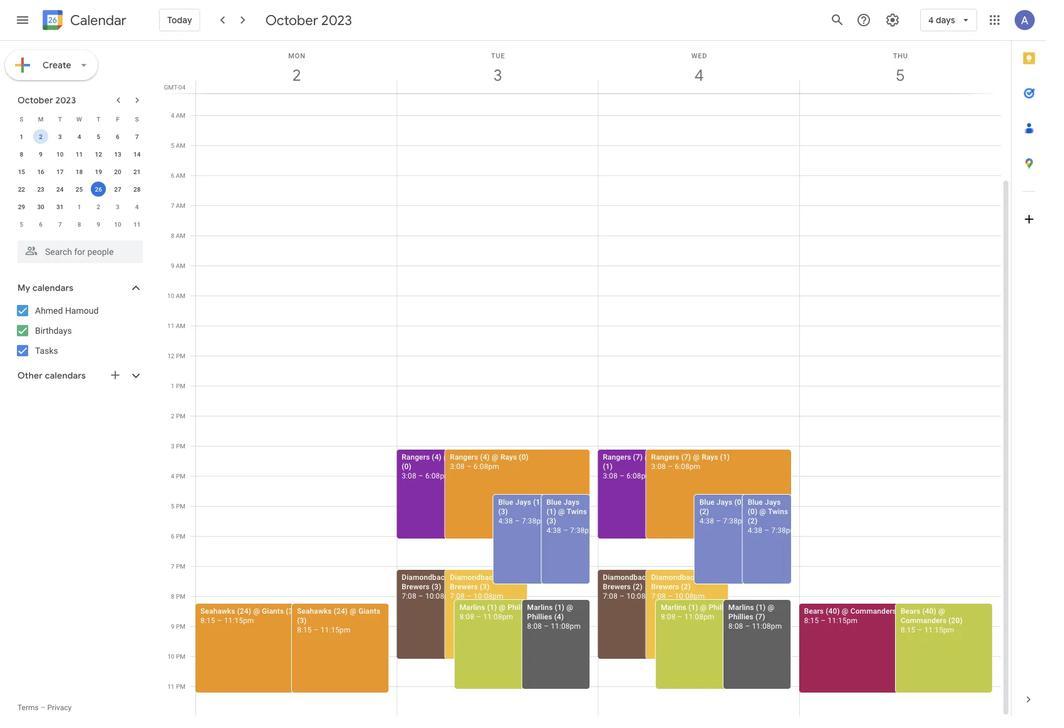 Task type: locate. For each thing, give the bounding box(es) containing it.
6 down 5 am
[[171, 172, 174, 179]]

(7) inside the diamondbacks (5) @ brewers (2) 7:08 – 10:08pm diamondbacks (5) @ brewers (2) 7:08 – 10:08pm marlins (1) @ phillies (7) 8:08 – 11:08pm
[[736, 603, 746, 612]]

pm for 9 pm
[[176, 623, 186, 631]]

7
[[135, 133, 139, 140], [171, 202, 174, 209], [58, 221, 62, 228], [171, 563, 175, 570]]

1 horizontal spatial (20)
[[949, 617, 963, 625]]

pm down 8 pm
[[176, 623, 186, 631]]

november 2 element
[[91, 199, 106, 214]]

22 element
[[14, 182, 29, 197]]

3 jays from the left
[[717, 498, 733, 507]]

Search for people text field
[[25, 241, 135, 263]]

pm for 4 pm
[[176, 473, 186, 480]]

row
[[12, 110, 147, 128], [12, 128, 147, 145], [12, 145, 147, 163], [12, 163, 147, 181], [12, 181, 147, 198], [12, 198, 147, 216], [12, 216, 147, 233]]

11:08pm
[[484, 613, 514, 622], [685, 613, 715, 622], [551, 622, 581, 631], [753, 622, 783, 631]]

15 element
[[14, 164, 29, 179]]

1 horizontal spatial (40)
[[923, 607, 937, 616]]

bears
[[805, 607, 824, 616], [901, 607, 921, 616]]

t
[[58, 115, 62, 123], [97, 115, 100, 123]]

row up the 11 element
[[12, 110, 147, 128]]

1 (5) from the left
[[656, 573, 666, 582]]

row containing s
[[12, 110, 147, 128]]

thu 5
[[894, 52, 909, 86]]

2023 up 2 column header
[[322, 11, 352, 29]]

7 row from the top
[[12, 216, 147, 233]]

5 link
[[887, 61, 915, 90]]

4 row from the top
[[12, 163, 147, 181]]

0 horizontal spatial 12
[[95, 150, 102, 158]]

None search field
[[0, 236, 155, 263]]

6 down f
[[116, 133, 120, 140]]

am
[[176, 112, 186, 119], [176, 142, 186, 149], [176, 172, 186, 179], [176, 202, 186, 209], [176, 232, 186, 239], [176, 262, 186, 270], [176, 292, 186, 300], [176, 322, 186, 330]]

4 days
[[929, 14, 956, 26]]

1 vertical spatial 1
[[78, 203, 81, 211]]

seahawks (24) @ giants (3) 8:15 – 11:15pm
[[201, 607, 296, 625], [297, 607, 381, 635]]

2 marlins from the left
[[528, 603, 553, 612]]

1
[[20, 133, 23, 140], [78, 203, 81, 211], [171, 382, 175, 390]]

3 up the 4 pm
[[171, 443, 175, 450]]

3 column header
[[397, 41, 599, 93]]

november 3 element
[[110, 199, 125, 214]]

0 horizontal spatial seahawks
[[201, 607, 235, 616]]

7 am
[[171, 202, 186, 209]]

11 down 10 am
[[167, 322, 174, 330]]

october up "m" on the top of the page
[[18, 95, 53, 106]]

create button
[[5, 50, 98, 80]]

1 inside grid
[[171, 382, 175, 390]]

– inside marlins (1) @ phillies (4) 8:08 – 11:08pm
[[544, 622, 549, 631]]

(1) inside the diamondbacks (6) @ brewers (3) 7:08 – 10:08pm diamondbacks (6) @ brewers (3) 7:08 – 10:08pm marlins (1) @ phillies (4) 8:08 – 11:08pm
[[488, 603, 497, 612]]

1 pm from the top
[[176, 352, 186, 360]]

0 vertical spatial calendars
[[33, 283, 74, 294]]

1 for november 1 element
[[78, 203, 81, 211]]

(4) inside marlins (1) @ phillies (4) 8:08 – 11:08pm
[[555, 613, 564, 622]]

@
[[444, 453, 451, 462], [492, 453, 499, 462], [645, 453, 652, 462], [694, 453, 700, 462], [545, 498, 552, 507], [747, 498, 753, 507], [559, 507, 565, 516], [760, 507, 767, 516], [467, 573, 473, 582], [515, 573, 522, 582], [668, 573, 675, 582], [716, 573, 723, 582], [499, 603, 506, 612], [567, 603, 574, 612], [701, 603, 707, 612], [768, 603, 775, 612], [253, 607, 260, 616], [350, 607, 357, 616], [842, 607, 849, 616], [939, 607, 946, 616]]

0 vertical spatial (20)
[[899, 607, 913, 616]]

november 6 element
[[33, 217, 48, 232]]

november 7 element
[[53, 217, 68, 232]]

(7)
[[634, 453, 643, 462], [682, 453, 692, 462], [736, 603, 746, 612], [756, 613, 766, 622]]

11 for 11 pm
[[168, 683, 175, 691]]

2 bears from the left
[[901, 607, 921, 616]]

@ inside marlins (1) @ phillies (7) 8:08 – 11:08pm
[[768, 603, 775, 612]]

8
[[20, 150, 23, 158], [78, 221, 81, 228], [171, 232, 174, 239], [171, 593, 175, 601]]

7 pm
[[171, 563, 186, 570]]

2 pm from the top
[[176, 382, 186, 390]]

3 down 27 element
[[116, 203, 120, 211]]

11 element
[[72, 147, 87, 162]]

s left "m" on the top of the page
[[20, 115, 23, 123]]

am up 9 am
[[176, 232, 186, 239]]

5 column header
[[800, 41, 1002, 93]]

pm down the 4 pm
[[176, 503, 186, 510]]

28 element
[[130, 182, 145, 197]]

1 t from the left
[[58, 115, 62, 123]]

my calendars list
[[3, 301, 155, 361]]

1 horizontal spatial october 2023
[[266, 11, 352, 29]]

pm up 7 pm
[[176, 533, 186, 540]]

2 t from the left
[[97, 115, 100, 123]]

mon 2
[[289, 52, 306, 86]]

1 pm
[[171, 382, 186, 390]]

row containing 29
[[12, 198, 147, 216]]

1 (24) from the left
[[237, 607, 251, 616]]

1 horizontal spatial t
[[97, 115, 100, 123]]

pm down 7 pm
[[176, 593, 186, 601]]

rays
[[453, 453, 469, 462], [501, 453, 517, 462], [654, 453, 670, 462], [702, 453, 719, 462]]

3 10:08pm from the left
[[627, 592, 657, 601]]

7 am from the top
[[176, 292, 186, 300]]

7 down 6 pm
[[171, 563, 175, 570]]

9 inside 'element'
[[97, 221, 100, 228]]

0 horizontal spatial (40)
[[826, 607, 840, 616]]

1 horizontal spatial october
[[266, 11, 318, 29]]

3 am from the top
[[176, 172, 186, 179]]

settings menu image
[[886, 13, 901, 28]]

1 seahawks (24) @ giants (3) 8:15 – 11:15pm from the left
[[201, 607, 296, 625]]

5 pm from the top
[[176, 473, 186, 480]]

11 up 18
[[76, 150, 83, 158]]

row group
[[12, 128, 147, 233]]

1 horizontal spatial 12
[[168, 352, 175, 360]]

8 for november 8 element
[[78, 221, 81, 228]]

am for 11 am
[[176, 322, 186, 330]]

– inside marlins (1) @ phillies (7) 8:08 – 11:08pm
[[746, 622, 751, 631]]

(1)
[[721, 453, 730, 462], [603, 462, 613, 471], [534, 498, 543, 507], [547, 507, 557, 516], [488, 603, 497, 612], [555, 603, 565, 612], [689, 603, 699, 612], [757, 603, 766, 612]]

rangers (7) @ rays (1) 3:08 – 6:08pm rangers (7) @ rays (1) 3:08 – 6:08pm blue jays (0) @ twins (2) 4:38 – 7:38pm blue jays (0) @ twins (2) 4:38 – 7:38pm
[[603, 453, 798, 535]]

row up 18 element
[[12, 145, 147, 163]]

6 down 30 element at the top left of page
[[39, 221, 43, 228]]

october up mon
[[266, 11, 318, 29]]

3 row from the top
[[12, 145, 147, 163]]

w
[[77, 115, 82, 123]]

0 vertical spatial 12
[[95, 150, 102, 158]]

1 s from the left
[[20, 115, 23, 123]]

3 7:08 from the left
[[603, 592, 618, 601]]

2 vertical spatial 1
[[171, 382, 175, 390]]

am for 6 am
[[176, 172, 186, 179]]

21 element
[[130, 164, 145, 179]]

wed
[[692, 52, 708, 60]]

privacy
[[47, 704, 72, 713]]

8 up 9 am
[[171, 232, 174, 239]]

12 pm from the top
[[176, 683, 186, 691]]

10 up 17
[[56, 150, 64, 158]]

terms – privacy
[[18, 704, 72, 713]]

6 pm from the top
[[176, 503, 186, 510]]

marlins inside the diamondbacks (6) @ brewers (3) 7:08 – 10:08pm diamondbacks (6) @ brewers (3) 7:08 – 10:08pm marlins (1) @ phillies (4) 8:08 – 11:08pm
[[460, 603, 486, 612]]

november 1 element
[[72, 199, 87, 214]]

diamondbacks
[[402, 573, 453, 582], [450, 573, 501, 582], [603, 573, 654, 582], [652, 573, 703, 582]]

pm up 5 pm
[[176, 473, 186, 480]]

8:08 inside the diamondbacks (6) @ brewers (3) 7:08 – 10:08pm diamondbacks (6) @ brewers (3) 7:08 – 10:08pm marlins (1) @ phillies (4) 8:08 – 11:08pm
[[460, 613, 475, 622]]

2 am from the top
[[176, 142, 186, 149]]

3 inside "tue 3"
[[493, 65, 502, 86]]

t left f
[[97, 115, 100, 123]]

4 for 4 days
[[929, 14, 934, 26]]

11 pm from the top
[[176, 653, 186, 661]]

0 horizontal spatial seahawks (24) @ giants (3) 8:15 – 11:15pm
[[201, 607, 296, 625]]

2 inside 2 cell
[[39, 133, 43, 140]]

1 jays from the left
[[516, 498, 532, 507]]

4 days button
[[921, 5, 978, 35]]

am up 6 am
[[176, 142, 186, 149]]

am down 8 am on the top of the page
[[176, 262, 186, 270]]

4 inside 4 days dropdown button
[[929, 14, 934, 26]]

5 down the 4 pm
[[171, 503, 175, 510]]

04
[[179, 83, 186, 91]]

4 diamondbacks from the left
[[652, 573, 703, 582]]

9 up the 16 element
[[39, 150, 43, 158]]

1 horizontal spatial bears
[[901, 607, 921, 616]]

10 up 11 am
[[167, 292, 174, 300]]

4 up 5 pm
[[171, 473, 175, 480]]

today button
[[159, 5, 200, 35]]

7 down the 31 element in the top of the page
[[58, 221, 62, 228]]

twins
[[554, 498, 574, 507], [755, 498, 775, 507], [567, 507, 587, 516], [768, 507, 789, 516]]

october 2023 grid
[[12, 110, 147, 233]]

2 row from the top
[[12, 128, 147, 145]]

1 horizontal spatial (5)
[[705, 573, 714, 582]]

2 diamondbacks from the left
[[450, 573, 501, 582]]

8 pm from the top
[[176, 563, 186, 570]]

3 marlins from the left
[[661, 603, 687, 612]]

7 up 14 element
[[135, 133, 139, 140]]

4 up 'november 11' element
[[135, 203, 139, 211]]

12 inside "element"
[[95, 150, 102, 158]]

4 down the wed
[[694, 65, 703, 86]]

1 horizontal spatial 2023
[[322, 11, 352, 29]]

row containing 15
[[12, 163, 147, 181]]

1 vertical spatial 12
[[168, 352, 175, 360]]

11 for 11 am
[[167, 322, 174, 330]]

marlins (1) @ phillies (7) 8:08 – 11:08pm
[[729, 603, 783, 631]]

1 horizontal spatial giants
[[359, 607, 381, 616]]

1 vertical spatial (20)
[[949, 617, 963, 625]]

(1) inside marlins (1) @ phillies (4) 8:08 – 11:08pm
[[555, 603, 565, 612]]

17 element
[[53, 164, 68, 179]]

row group containing 1
[[12, 128, 147, 233]]

tue
[[491, 52, 506, 60]]

0 horizontal spatial (24)
[[237, 607, 251, 616]]

am up 12 pm
[[176, 322, 186, 330]]

11 down 10 pm
[[168, 683, 175, 691]]

am for 4 am
[[176, 112, 186, 119]]

12 pm
[[168, 352, 186, 360]]

4 left the 'days'
[[929, 14, 934, 26]]

30 element
[[33, 199, 48, 214]]

3 blue from the left
[[700, 498, 715, 507]]

ahmed
[[35, 306, 63, 316]]

10 down november 3 element
[[114, 221, 121, 228]]

2 down mon
[[292, 65, 301, 86]]

11 pm
[[168, 683, 186, 691]]

1 horizontal spatial 1
[[78, 203, 81, 211]]

8 down 7 pm
[[171, 593, 175, 601]]

(7) inside marlins (1) @ phillies (7) 8:08 – 11:08pm
[[756, 613, 766, 622]]

am down 9 am
[[176, 292, 186, 300]]

1 down 12 pm
[[171, 382, 175, 390]]

pm for 12 pm
[[176, 352, 186, 360]]

seahawks
[[201, 607, 235, 616], [297, 607, 332, 616]]

pm down 10 pm
[[176, 683, 186, 691]]

(4) inside the diamondbacks (6) @ brewers (3) 7:08 – 10:08pm diamondbacks (6) @ brewers (3) 7:08 – 10:08pm marlins (1) @ phillies (4) 8:08 – 11:08pm
[[535, 603, 545, 612]]

2 down 1 pm
[[171, 412, 175, 420]]

8:08 inside marlins (1) @ phillies (7) 8:08 – 11:08pm
[[729, 622, 744, 631]]

pm for 5 pm
[[176, 503, 186, 510]]

5 pm
[[171, 503, 186, 510]]

3 up 10 element
[[58, 133, 62, 140]]

2 horizontal spatial 1
[[171, 382, 175, 390]]

other
[[18, 370, 43, 382]]

blue
[[499, 498, 514, 507], [547, 498, 562, 507], [700, 498, 715, 507], [748, 498, 763, 507]]

5 up 12 "element"
[[97, 133, 100, 140]]

pm for 10 pm
[[176, 653, 186, 661]]

4 rangers from the left
[[652, 453, 680, 462]]

4 down 'gmt-'
[[171, 112, 174, 119]]

november 4 element
[[130, 199, 145, 214]]

4 pm from the top
[[176, 443, 186, 450]]

row down w
[[12, 128, 147, 145]]

3 down tue
[[493, 65, 502, 86]]

2023
[[322, 11, 352, 29], [55, 95, 76, 106]]

5 am from the top
[[176, 232, 186, 239]]

4 inside the november 4 element
[[135, 203, 139, 211]]

marlins
[[460, 603, 486, 612], [528, 603, 553, 612], [661, 603, 687, 612], [729, 603, 755, 612]]

am up 8 am on the top of the page
[[176, 202, 186, 209]]

24 element
[[53, 182, 68, 197]]

4 am from the top
[[176, 202, 186, 209]]

1 vertical spatial calendars
[[45, 370, 86, 382]]

2 down "m" on the top of the page
[[39, 133, 43, 140]]

6 am from the top
[[176, 262, 186, 270]]

row down november 1 element
[[12, 216, 147, 233]]

9 down november 2 'element'
[[97, 221, 100, 228]]

f
[[116, 115, 120, 123]]

8 for 8 pm
[[171, 593, 175, 601]]

november 11 element
[[130, 217, 145, 232]]

s right f
[[135, 115, 139, 123]]

1 diamondbacks from the left
[[402, 573, 453, 582]]

10 for november 10 element
[[114, 221, 121, 228]]

25 element
[[72, 182, 87, 197]]

7 pm from the top
[[176, 533, 186, 540]]

10 pm from the top
[[176, 623, 186, 631]]

5 down '4 am' at the left of page
[[171, 142, 174, 149]]

calendars
[[33, 283, 74, 294], [45, 370, 86, 382]]

pm up 1 pm
[[176, 352, 186, 360]]

tab list
[[1012, 41, 1047, 683]]

12 down 11 am
[[168, 352, 175, 360]]

my
[[18, 283, 30, 294]]

row down the 11 element
[[12, 163, 147, 181]]

8 am from the top
[[176, 322, 186, 330]]

pm up the 4 pm
[[176, 443, 186, 450]]

november 10 element
[[110, 217, 125, 232]]

8:08 inside the diamondbacks (5) @ brewers (2) 7:08 – 10:08pm diamondbacks (5) @ brewers (2) 7:08 – 10:08pm marlins (1) @ phillies (7) 8:08 – 11:08pm
[[661, 613, 676, 622]]

6
[[116, 133, 120, 140], [171, 172, 174, 179], [39, 221, 43, 228], [171, 533, 175, 540]]

1 horizontal spatial s
[[135, 115, 139, 123]]

pm down 6 pm
[[176, 563, 186, 570]]

pm down 9 pm
[[176, 653, 186, 661]]

2 s from the left
[[135, 115, 139, 123]]

1 horizontal spatial commanders
[[901, 617, 947, 625]]

pm for 2 pm
[[176, 412, 186, 420]]

1 row from the top
[[12, 110, 147, 128]]

4 10:08pm from the left
[[675, 592, 705, 601]]

october 2023 up "m" on the top of the page
[[18, 95, 76, 106]]

26
[[95, 186, 102, 193]]

13 element
[[110, 147, 125, 162]]

1 am from the top
[[176, 112, 186, 119]]

grid
[[160, 41, 1012, 718]]

phillies
[[508, 603, 533, 612], [709, 603, 734, 612], [528, 613, 553, 622], [729, 613, 754, 622]]

6 for 6 am
[[171, 172, 174, 179]]

10:08pm
[[426, 592, 456, 601], [474, 592, 504, 601], [627, 592, 657, 601], [675, 592, 705, 601]]

hamoud
[[65, 306, 99, 316]]

am down 5 am
[[176, 172, 186, 179]]

2 up november 9 'element'
[[97, 203, 100, 211]]

am down 04
[[176, 112, 186, 119]]

4:38
[[499, 517, 513, 526], [700, 517, 715, 526], [547, 526, 562, 535], [748, 526, 763, 535]]

0 horizontal spatial s
[[20, 115, 23, 123]]

9 up 10 pm
[[171, 623, 175, 631]]

0 horizontal spatial 2023
[[55, 95, 76, 106]]

giants
[[262, 607, 284, 616], [359, 607, 381, 616]]

9 up 10 am
[[171, 262, 174, 270]]

10 up 11 pm
[[168, 653, 175, 661]]

0 horizontal spatial commanders
[[851, 607, 897, 616]]

calendar heading
[[68, 12, 127, 29]]

0 vertical spatial 2023
[[322, 11, 352, 29]]

20
[[114, 168, 121, 176]]

2 seahawks (24) @ giants (3) 8:15 – 11:15pm from the left
[[297, 607, 381, 635]]

0 vertical spatial 1
[[20, 133, 23, 140]]

4 marlins from the left
[[729, 603, 755, 612]]

2023 down create
[[55, 95, 76, 106]]

row containing 1
[[12, 128, 147, 145]]

4 link
[[685, 61, 714, 90]]

0 horizontal spatial bears
[[805, 607, 824, 616]]

(40)
[[826, 607, 840, 616], [923, 607, 937, 616]]

12 for 12 pm
[[168, 352, 175, 360]]

8 down november 1 element
[[78, 221, 81, 228]]

0 horizontal spatial (6)
[[455, 573, 465, 582]]

1 horizontal spatial (6)
[[503, 573, 513, 582]]

0 horizontal spatial t
[[58, 115, 62, 123]]

calendars for my calendars
[[33, 283, 74, 294]]

19 element
[[91, 164, 106, 179]]

2 inside november 2 'element'
[[97, 203, 100, 211]]

birthdays
[[35, 326, 72, 336]]

november 9 element
[[91, 217, 106, 232]]

–
[[467, 462, 472, 471], [668, 462, 673, 471], [419, 472, 424, 481], [620, 472, 625, 481], [515, 517, 520, 526], [717, 517, 722, 526], [564, 526, 569, 535], [765, 526, 770, 535], [419, 592, 424, 601], [467, 592, 472, 601], [620, 592, 625, 601], [668, 592, 673, 601], [477, 613, 482, 622], [678, 613, 683, 622], [217, 617, 222, 625], [821, 617, 826, 625], [544, 622, 549, 631], [746, 622, 751, 631], [314, 626, 319, 635], [918, 626, 923, 635], [41, 704, 45, 713]]

11 down the november 4 element
[[133, 221, 141, 228]]

11 for 'november 11' element
[[133, 221, 141, 228]]

1 down 25 element
[[78, 203, 81, 211]]

1 10:08pm from the left
[[426, 592, 456, 601]]

0 horizontal spatial (5)
[[656, 573, 666, 582]]

s
[[20, 115, 23, 123], [135, 115, 139, 123]]

1 horizontal spatial (24)
[[334, 607, 348, 616]]

12 up the 19
[[95, 150, 102, 158]]

row up november 1 element
[[12, 181, 147, 198]]

main drawer image
[[15, 13, 30, 28]]

0 vertical spatial october 2023
[[266, 11, 352, 29]]

9 pm from the top
[[176, 593, 186, 601]]

6 row from the top
[[12, 198, 147, 216]]

4 7:08 from the left
[[652, 592, 666, 601]]

5 down 29 element
[[20, 221, 23, 228]]

3 brewers from the left
[[603, 583, 631, 591]]

1 vertical spatial october
[[18, 95, 53, 106]]

5 row from the top
[[12, 181, 147, 198]]

14 element
[[130, 147, 145, 162]]

october
[[266, 11, 318, 29], [18, 95, 53, 106]]

11:08pm inside marlins (1) @ phillies (7) 8:08 – 11:08pm
[[753, 622, 783, 631]]

8 up 15 element at the left top of the page
[[20, 150, 23, 158]]

14
[[133, 150, 141, 158]]

7 for 7 pm
[[171, 563, 175, 570]]

row containing 8
[[12, 145, 147, 163]]

am for 7 am
[[176, 202, 186, 209]]

1 for 1 pm
[[171, 382, 175, 390]]

3 pm from the top
[[176, 412, 186, 420]]

commanders
[[851, 607, 897, 616], [901, 617, 947, 625]]

pm up 2 pm
[[176, 382, 186, 390]]

pm down 1 pm
[[176, 412, 186, 420]]

november 5 element
[[14, 217, 29, 232]]

1 horizontal spatial seahawks
[[297, 607, 332, 616]]

tasks
[[35, 346, 58, 356]]

3
[[493, 65, 502, 86], [58, 133, 62, 140], [116, 203, 120, 211], [171, 443, 175, 450]]

0 horizontal spatial october 2023
[[18, 95, 76, 106]]

4 jays from the left
[[765, 498, 781, 507]]

1 rays from the left
[[453, 453, 469, 462]]

tue 3
[[491, 52, 506, 86]]

8:08
[[460, 613, 475, 622], [661, 613, 676, 622], [528, 622, 542, 631], [729, 622, 744, 631]]

21
[[133, 168, 141, 176]]

5 down the thu at the right top
[[896, 65, 905, 86]]

thu
[[894, 52, 909, 60]]

8 inside november 8 element
[[78, 221, 81, 228]]

row down 25 element
[[12, 198, 147, 216]]

1 marlins from the left
[[460, 603, 486, 612]]

pm for 7 pm
[[176, 563, 186, 570]]

2 jays from the left
[[564, 498, 580, 507]]

1 horizontal spatial seahawks (24) @ giants (3) 8:15 – 11:15pm
[[297, 607, 381, 635]]

pm
[[176, 352, 186, 360], [176, 382, 186, 390], [176, 412, 186, 420], [176, 443, 186, 450], [176, 473, 186, 480], [176, 503, 186, 510], [176, 533, 186, 540], [176, 563, 186, 570], [176, 593, 186, 601], [176, 623, 186, 631], [176, 653, 186, 661], [176, 683, 186, 691]]

am for 5 am
[[176, 142, 186, 149]]

6 for 6 pm
[[171, 533, 175, 540]]

1 left 2 cell
[[20, 133, 23, 140]]

9 for 9 am
[[171, 262, 174, 270]]

phillies inside the diamondbacks (6) @ brewers (3) 7:08 – 10:08pm diamondbacks (6) @ brewers (3) 7:08 – 10:08pm marlins (1) @ phillies (4) 8:08 – 11:08pm
[[508, 603, 533, 612]]

2 (6) from the left
[[503, 573, 513, 582]]

11:08pm inside the diamondbacks (5) @ brewers (2) 7:08 – 10:08pm diamondbacks (5) @ brewers (2) 7:08 – 10:08pm marlins (1) @ phillies (7) 8:08 – 11:08pm
[[685, 613, 715, 622]]

0 horizontal spatial giants
[[262, 607, 284, 616]]

30
[[37, 203, 44, 211]]

calendars up 'ahmed'
[[33, 283, 74, 294]]

my calendars button
[[3, 278, 155, 298]]

t left w
[[58, 115, 62, 123]]

calendars down the tasks on the left top
[[45, 370, 86, 382]]

am for 9 am
[[176, 262, 186, 270]]

october 2023 up mon
[[266, 11, 352, 29]]

7 up 8 am on the top of the page
[[171, 202, 174, 209]]

phillies inside marlins (1) @ phillies (7) 8:08 – 11:08pm
[[729, 613, 754, 622]]

10 for 10 am
[[167, 292, 174, 300]]

15
[[18, 168, 25, 176]]

2 blue from the left
[[547, 498, 562, 507]]

6 up 7 pm
[[171, 533, 175, 540]]

26, today element
[[91, 182, 106, 197]]



Task type: vqa. For each thing, say whether or not it's contained in the screenshot.
first 9am from the right
no



Task type: describe. For each thing, give the bounding box(es) containing it.
other calendars
[[18, 370, 86, 382]]

2 (40) from the left
[[923, 607, 937, 616]]

5 for 5 am
[[171, 142, 174, 149]]

7 for november 7 element
[[58, 221, 62, 228]]

1 blue from the left
[[499, 498, 514, 507]]

mon
[[289, 52, 306, 60]]

today
[[167, 14, 192, 26]]

31
[[56, 203, 64, 211]]

4 up the 11 element
[[78, 133, 81, 140]]

m
[[38, 115, 44, 123]]

10 element
[[53, 147, 68, 162]]

5 am
[[171, 142, 186, 149]]

2 inside mon 2
[[292, 65, 301, 86]]

4 rays from the left
[[702, 453, 719, 462]]

4 brewers from the left
[[652, 583, 680, 591]]

pm for 1 pm
[[176, 382, 186, 390]]

calendar element
[[40, 8, 127, 35]]

4 pm
[[171, 473, 186, 480]]

rangers (4) @ rays (0) 3:08 – 6:08pm rangers (4) @ rays (0) 3:08 – 6:08pm blue jays (1) @ twins (3) 4:38 – 7:38pm blue jays (1) @ twins (3) 4:38 – 7:38pm
[[402, 453, 596, 535]]

0 horizontal spatial october
[[18, 95, 53, 106]]

calendars for other calendars
[[45, 370, 86, 382]]

2 10:08pm from the left
[[474, 592, 504, 601]]

2 giants from the left
[[359, 607, 381, 616]]

phillies inside marlins (1) @ phillies (4) 8:08 – 11:08pm
[[528, 613, 553, 622]]

am for 8 am
[[176, 232, 186, 239]]

1 vertical spatial commanders
[[901, 617, 947, 625]]

terms
[[18, 704, 39, 713]]

9 for 9 pm
[[171, 623, 175, 631]]

4 for 4 pm
[[171, 473, 175, 480]]

31 element
[[53, 199, 68, 214]]

0 vertical spatial october
[[266, 11, 318, 29]]

9 for november 9 'element'
[[97, 221, 100, 228]]

2 brewers from the left
[[450, 583, 478, 591]]

11 for the 11 element
[[76, 150, 83, 158]]

gmt-04
[[164, 83, 186, 91]]

6 for november 6 element
[[39, 221, 43, 228]]

diamondbacks (6) @ brewers (3) 7:08 – 10:08pm diamondbacks (6) @ brewers (3) 7:08 – 10:08pm marlins (1) @ phillies (4) 8:08 – 11:08pm
[[402, 573, 545, 622]]

1 brewers from the left
[[402, 583, 430, 591]]

2 link
[[282, 61, 311, 90]]

5 for november 5 element
[[20, 221, 23, 228]]

27
[[114, 186, 121, 193]]

other calendars button
[[3, 366, 155, 386]]

16 element
[[33, 164, 48, 179]]

add other calendars image
[[109, 369, 122, 382]]

2 rangers from the left
[[450, 453, 479, 462]]

2 (5) from the left
[[705, 573, 714, 582]]

5 for 5 pm
[[171, 503, 175, 510]]

calendar
[[70, 12, 127, 29]]

26 cell
[[89, 181, 108, 198]]

2 rays from the left
[[501, 453, 517, 462]]

12 for 12
[[95, 150, 102, 158]]

ahmed hamoud
[[35, 306, 99, 316]]

11:08pm inside marlins (1) @ phillies (4) 8:08 – 11:08pm
[[551, 622, 581, 631]]

10 pm
[[168, 653, 186, 661]]

marlins inside marlins (1) @ phillies (7) 8:08 – 11:08pm
[[729, 603, 755, 612]]

am for 10 am
[[176, 292, 186, 300]]

phillies inside the diamondbacks (5) @ brewers (2) 7:08 – 10:08pm diamondbacks (5) @ brewers (2) 7:08 – 10:08pm marlins (1) @ phillies (7) 8:08 – 11:08pm
[[709, 603, 734, 612]]

1 (40) from the left
[[826, 607, 840, 616]]

marlins inside marlins (1) @ phillies (4) 8:08 – 11:08pm
[[528, 603, 553, 612]]

23 element
[[33, 182, 48, 197]]

29
[[18, 203, 25, 211]]

4 inside wed 4
[[694, 65, 703, 86]]

2 cell
[[31, 128, 50, 145]]

8 am
[[171, 232, 186, 239]]

6 pm
[[171, 533, 186, 540]]

3 rangers from the left
[[603, 453, 632, 462]]

my calendars
[[18, 283, 74, 294]]

3 pm
[[171, 443, 186, 450]]

marlins (1) @ phillies (4) 8:08 – 11:08pm
[[528, 603, 581, 631]]

1 seahawks from the left
[[201, 607, 235, 616]]

8 pm
[[171, 593, 186, 601]]

7 for 7 am
[[171, 202, 174, 209]]

2 column header
[[196, 41, 398, 93]]

29 element
[[14, 199, 29, 214]]

(1) inside the diamondbacks (5) @ brewers (2) 7:08 – 10:08pm diamondbacks (5) @ brewers (2) 7:08 – 10:08pm marlins (1) @ phillies (7) 8:08 – 11:08pm
[[689, 603, 699, 612]]

1 vertical spatial 2023
[[55, 95, 76, 106]]

4 for the november 4 element
[[135, 203, 139, 211]]

0 horizontal spatial (20)
[[899, 607, 913, 616]]

4 for 4 am
[[171, 112, 174, 119]]

25
[[76, 186, 83, 193]]

row containing 5
[[12, 216, 147, 233]]

6 am
[[171, 172, 186, 179]]

(1) inside marlins (1) @ phillies (7) 8:08 – 11:08pm
[[757, 603, 766, 612]]

18
[[76, 168, 83, 176]]

19
[[95, 168, 102, 176]]

27 element
[[110, 182, 125, 197]]

24
[[56, 186, 64, 193]]

2 pm
[[171, 412, 186, 420]]

2 seahawks from the left
[[297, 607, 332, 616]]

17
[[56, 168, 64, 176]]

10 am
[[167, 292, 186, 300]]

2 7:08 from the left
[[450, 592, 465, 601]]

november 8 element
[[72, 217, 87, 232]]

9 pm
[[171, 623, 186, 631]]

create
[[43, 60, 71, 71]]

1 (6) from the left
[[455, 573, 465, 582]]

1 vertical spatial october 2023
[[18, 95, 76, 106]]

5 inside thu 5
[[896, 65, 905, 86]]

4 column header
[[598, 41, 800, 93]]

2 (24) from the left
[[334, 607, 348, 616]]

1 giants from the left
[[262, 607, 284, 616]]

0 horizontal spatial 1
[[20, 133, 23, 140]]

3 link
[[484, 61, 513, 90]]

23
[[37, 186, 44, 193]]

days
[[937, 14, 956, 26]]

terms link
[[18, 704, 39, 713]]

marlins inside the diamondbacks (5) @ brewers (2) 7:08 – 10:08pm diamondbacks (5) @ brewers (2) 7:08 – 10:08pm marlins (1) @ phillies (7) 8:08 – 11:08pm
[[661, 603, 687, 612]]

10 for 10 element
[[56, 150, 64, 158]]

16
[[37, 168, 44, 176]]

18 element
[[72, 164, 87, 179]]

pm for 6 pm
[[176, 533, 186, 540]]

pm for 11 pm
[[176, 683, 186, 691]]

13
[[114, 150, 121, 158]]

2 bears (40) @ commanders (20) 8:15 – 11:15pm from the left
[[901, 607, 963, 635]]

11:08pm inside the diamondbacks (6) @ brewers (3) 7:08 – 10:08pm diamondbacks (6) @ brewers (3) 7:08 – 10:08pm marlins (1) @ phillies (4) 8:08 – 11:08pm
[[484, 613, 514, 622]]

12 element
[[91, 147, 106, 162]]

4 am
[[171, 112, 186, 119]]

1 7:08 from the left
[[402, 592, 417, 601]]

privacy link
[[47, 704, 72, 713]]

0 vertical spatial commanders
[[851, 607, 897, 616]]

1 bears (40) @ commanders (20) 8:15 – 11:15pm from the left
[[805, 607, 913, 625]]

8 for 8 am
[[171, 232, 174, 239]]

20 element
[[110, 164, 125, 179]]

diamondbacks (5) @ brewers (2) 7:08 – 10:08pm diamondbacks (5) @ brewers (2) 7:08 – 10:08pm marlins (1) @ phillies (7) 8:08 – 11:08pm
[[603, 573, 746, 622]]

28
[[133, 186, 141, 193]]

1 rangers from the left
[[402, 453, 430, 462]]

4 blue from the left
[[748, 498, 763, 507]]

8:08 inside marlins (1) @ phillies (4) 8:08 – 11:08pm
[[528, 622, 542, 631]]

10 for 10 pm
[[168, 653, 175, 661]]

wed 4
[[692, 52, 708, 86]]

11 am
[[167, 322, 186, 330]]

9 am
[[171, 262, 186, 270]]

@ inside marlins (1) @ phillies (4) 8:08 – 11:08pm
[[567, 603, 574, 612]]

3 diamondbacks from the left
[[603, 573, 654, 582]]

row containing 22
[[12, 181, 147, 198]]

1 bears from the left
[[805, 607, 824, 616]]

pm for 3 pm
[[176, 443, 186, 450]]

pm for 8 pm
[[176, 593, 186, 601]]

22
[[18, 186, 25, 193]]

gmt-
[[164, 83, 179, 91]]

3 rays from the left
[[654, 453, 670, 462]]

grid containing 2
[[160, 41, 1012, 718]]



